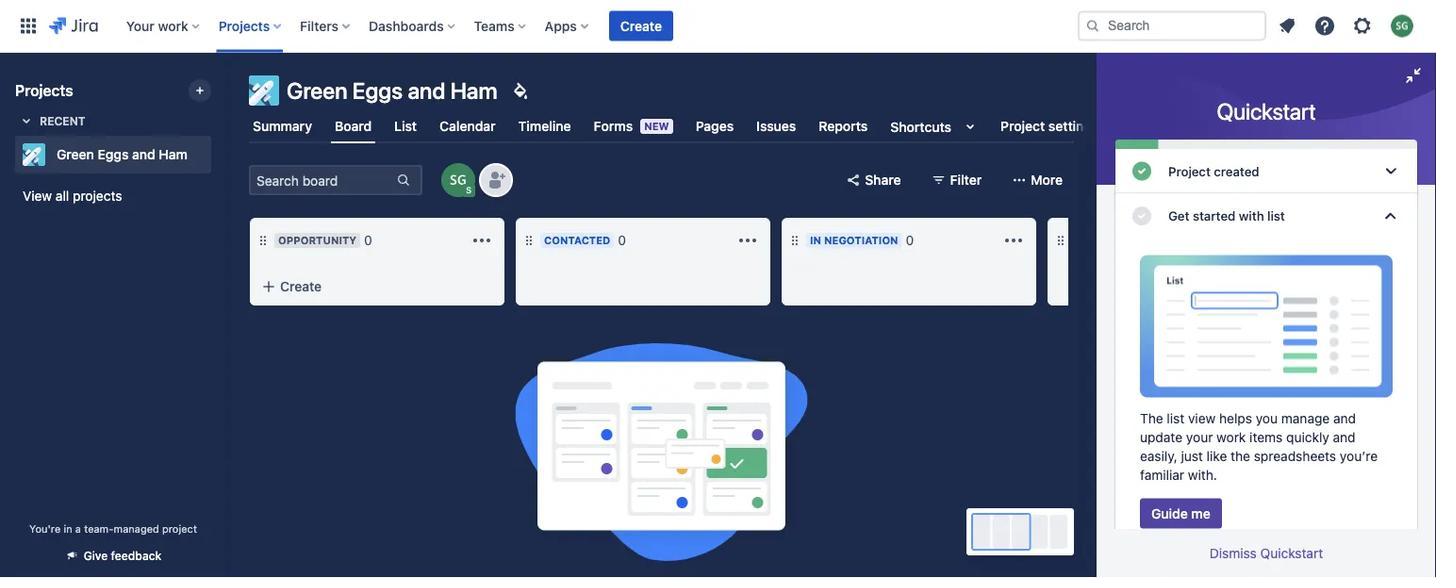 Task type: describe. For each thing, give the bounding box(es) containing it.
more
[[1031, 172, 1063, 188]]

guide
[[1152, 506, 1189, 521]]

your work
[[126, 18, 188, 33]]

primary element
[[11, 0, 1078, 52]]

list link
[[391, 109, 421, 143]]

view
[[23, 188, 52, 204]]

managed
[[114, 523, 159, 535]]

projects
[[73, 188, 122, 204]]

chevron image for project created
[[1380, 160, 1403, 183]]

share
[[865, 172, 902, 188]]

1 horizontal spatial eggs
[[353, 77, 403, 104]]

view
[[1189, 410, 1216, 426]]

timeline link
[[515, 109, 575, 143]]

green inside green eggs and ham link
[[57, 147, 94, 162]]

1 vertical spatial create
[[280, 279, 322, 294]]

negotiation
[[825, 234, 899, 247]]

sam green image
[[443, 165, 474, 195]]

checked image for project
[[1131, 160, 1154, 183]]

project settings link
[[997, 109, 1103, 143]]

give
[[84, 550, 108, 563]]

me
[[1192, 506, 1211, 521]]

project settings
[[1001, 118, 1099, 134]]

project
[[162, 523, 197, 535]]

apps
[[545, 18, 577, 33]]

filters button
[[294, 11, 358, 41]]

all
[[56, 188, 69, 204]]

1 vertical spatial quickstart
[[1261, 546, 1324, 561]]

get started with list
[[1169, 208, 1286, 223]]

with.
[[1189, 467, 1218, 483]]

new
[[645, 120, 670, 133]]

and right manage at the bottom
[[1334, 410, 1357, 426]]

dashboards button
[[363, 11, 463, 41]]

pages link
[[692, 109, 738, 143]]

0 for opportunity 0
[[364, 233, 372, 248]]

issues link
[[753, 109, 800, 143]]

recent
[[40, 114, 85, 127]]

notifications image
[[1277, 15, 1299, 37]]

just
[[1182, 448, 1204, 464]]

help image
[[1314, 15, 1337, 37]]

projects button
[[213, 11, 289, 41]]

forms
[[594, 118, 633, 134]]

you
[[1256, 410, 1278, 426]]

feedback
[[111, 550, 162, 563]]

list inside the list view helps you manage and update your work items quickly and easily, just like the spreadsheets you're familiar with.
[[1167, 410, 1185, 426]]

familiar
[[1141, 467, 1185, 483]]

add to starred image
[[206, 143, 228, 166]]

created
[[1215, 164, 1260, 179]]

your
[[1187, 429, 1214, 445]]

you're
[[1341, 448, 1378, 464]]

0 horizontal spatial green eggs and ham
[[57, 147, 188, 162]]

create project image
[[192, 83, 208, 98]]

settings image
[[1352, 15, 1375, 37]]

0 for contacted 0
[[618, 233, 626, 248]]

banner containing your work
[[0, 0, 1437, 53]]

with
[[1240, 208, 1265, 223]]

and up list
[[408, 77, 446, 104]]

shortcuts
[[891, 119, 952, 134]]

get
[[1169, 208, 1190, 223]]

add people image
[[485, 169, 508, 192]]

settings
[[1049, 118, 1099, 134]]

Search field
[[1078, 11, 1267, 41]]

team-
[[84, 523, 114, 535]]

work inside the list view helps you manage and update your work items quickly and easily, just like the spreadsheets you're familiar with.
[[1217, 429, 1247, 445]]

the
[[1141, 410, 1164, 426]]

helps
[[1220, 410, 1253, 426]]

list
[[395, 118, 417, 134]]

started
[[1193, 208, 1236, 223]]

search image
[[1086, 18, 1101, 33]]

you're
[[29, 523, 61, 535]]

1 vertical spatial projects
[[15, 82, 73, 100]]

more button
[[1001, 165, 1075, 195]]

calendar link
[[436, 109, 500, 143]]

appswitcher icon image
[[17, 15, 40, 37]]

in
[[810, 234, 822, 247]]

pages
[[696, 118, 734, 134]]

your
[[126, 18, 155, 33]]

a
[[75, 523, 81, 535]]

0 vertical spatial green
[[287, 77, 348, 104]]

you're in a team-managed project
[[29, 523, 197, 535]]

checked image for get
[[1131, 205, 1154, 227]]

list inside get started with list dropdown button
[[1268, 208, 1286, 223]]

project created button
[[1116, 149, 1418, 194]]

create button inside 'primary' element
[[609, 11, 674, 41]]



Task type: locate. For each thing, give the bounding box(es) containing it.
list up update in the right bottom of the page
[[1167, 410, 1185, 426]]

project inside dropdown button
[[1169, 164, 1211, 179]]

1 horizontal spatial project
[[1169, 164, 1211, 179]]

0 vertical spatial chevron image
[[1380, 160, 1403, 183]]

0 horizontal spatial 0
[[364, 233, 372, 248]]

0 vertical spatial eggs
[[353, 77, 403, 104]]

quickstart up "project created" dropdown button
[[1218, 98, 1317, 125]]

and
[[408, 77, 446, 104], [132, 147, 155, 162], [1334, 410, 1357, 426], [1334, 429, 1356, 445]]

create
[[621, 18, 662, 33], [280, 279, 322, 294]]

in
[[64, 523, 72, 535]]

work
[[158, 18, 188, 33], [1217, 429, 1247, 445]]

0 vertical spatial projects
[[219, 18, 270, 33]]

filter button
[[920, 165, 994, 195]]

filter
[[951, 172, 982, 188]]

1 vertical spatial project
[[1169, 164, 1211, 179]]

work down helps
[[1217, 429, 1247, 445]]

work right the your
[[158, 18, 188, 33]]

tab list
[[238, 109, 1103, 143]]

guide me
[[1152, 506, 1211, 521]]

2 column actions menu image from the left
[[1003, 229, 1026, 252]]

board
[[335, 118, 372, 134]]

project up get
[[1169, 164, 1211, 179]]

green eggs and ham up the view all projects link
[[57, 147, 188, 162]]

0 vertical spatial work
[[158, 18, 188, 33]]

issues
[[757, 118, 797, 134]]

give feedback button
[[53, 541, 173, 571]]

view all projects
[[23, 188, 122, 204]]

ham up calendar
[[451, 77, 498, 104]]

the
[[1231, 448, 1251, 464]]

calendar
[[440, 118, 496, 134]]

1 vertical spatial list
[[1167, 410, 1185, 426]]

1 vertical spatial create button
[[250, 270, 505, 304]]

1 vertical spatial green
[[57, 147, 94, 162]]

1 checked image from the top
[[1131, 160, 1154, 183]]

chevron image for get started with list
[[1380, 205, 1403, 227]]

create button
[[609, 11, 674, 41], [250, 270, 505, 304]]

1 vertical spatial eggs
[[98, 147, 129, 162]]

0 vertical spatial ham
[[451, 77, 498, 104]]

0 horizontal spatial project
[[1001, 118, 1046, 134]]

3 0 from the left
[[906, 233, 914, 248]]

your work button
[[121, 11, 207, 41]]

quickstart
[[1218, 98, 1317, 125], [1261, 546, 1324, 561]]

create button down opportunity 0
[[250, 270, 505, 304]]

project created
[[1169, 164, 1260, 179]]

create inside 'primary' element
[[621, 18, 662, 33]]

1 horizontal spatial projects
[[219, 18, 270, 33]]

opportunity
[[278, 234, 357, 247]]

0 vertical spatial project
[[1001, 118, 1046, 134]]

dismiss quickstart link
[[1210, 546, 1324, 561]]

1 0 from the left
[[364, 233, 372, 248]]

0 vertical spatial checked image
[[1131, 160, 1154, 183]]

dashboards
[[369, 18, 444, 33]]

get started with list button
[[1116, 194, 1418, 238]]

0 vertical spatial quickstart
[[1218, 98, 1317, 125]]

reports
[[819, 118, 868, 134]]

dismiss
[[1210, 546, 1257, 561]]

dismiss quickstart
[[1210, 546, 1324, 561]]

0 vertical spatial create button
[[609, 11, 674, 41]]

give feedback
[[84, 550, 162, 563]]

eggs inside green eggs and ham link
[[98, 147, 129, 162]]

green eggs and ham link
[[15, 136, 204, 174]]

checked image left get
[[1131, 205, 1154, 227]]

green eggs and ham
[[287, 77, 498, 104], [57, 147, 188, 162]]

reports link
[[815, 109, 872, 143]]

0 horizontal spatial column actions menu image
[[737, 229, 759, 252]]

eggs
[[353, 77, 403, 104], [98, 147, 129, 162]]

in negotiation 0
[[810, 233, 914, 248]]

create down 'opportunity'
[[280, 279, 322, 294]]

1 horizontal spatial green
[[287, 77, 348, 104]]

eggs up board
[[353, 77, 403, 104]]

1 horizontal spatial work
[[1217, 429, 1247, 445]]

ham left add to starred icon
[[159, 147, 188, 162]]

0 horizontal spatial work
[[158, 18, 188, 33]]

collapse recent projects image
[[15, 109, 38, 132]]

1 vertical spatial checked image
[[1131, 205, 1154, 227]]

0 vertical spatial list
[[1268, 208, 1286, 223]]

opportunity 0
[[278, 233, 372, 248]]

0 horizontal spatial green
[[57, 147, 94, 162]]

0 right contacted
[[618, 233, 626, 248]]

1 vertical spatial chevron image
[[1380, 205, 1403, 227]]

eggs up the view all projects link
[[98, 147, 129, 162]]

timeline
[[519, 118, 571, 134]]

1 vertical spatial green eggs and ham
[[57, 147, 188, 162]]

column actions menu image down more button
[[1003, 229, 1026, 252]]

quickly
[[1287, 429, 1330, 445]]

jira image
[[49, 15, 98, 37], [49, 15, 98, 37]]

summary link
[[249, 109, 316, 143]]

0 horizontal spatial create button
[[250, 270, 505, 304]]

1 horizontal spatial list
[[1268, 208, 1286, 223]]

1 horizontal spatial create
[[621, 18, 662, 33]]

tab list containing board
[[238, 109, 1103, 143]]

view all projects link
[[15, 179, 211, 213]]

project left settings
[[1001, 118, 1046, 134]]

projects up collapse recent projects icon
[[15, 82, 73, 100]]

0 horizontal spatial list
[[1167, 410, 1185, 426]]

projects inside popup button
[[219, 18, 270, 33]]

1 horizontal spatial column actions menu image
[[1003, 229, 1026, 252]]

project
[[1001, 118, 1046, 134], [1169, 164, 1211, 179]]

share button
[[835, 165, 913, 195]]

work inside 'dropdown button'
[[158, 18, 188, 33]]

list
[[1268, 208, 1286, 223], [1167, 410, 1185, 426]]

set background color image
[[509, 79, 532, 102]]

column actions menu image for 0
[[737, 229, 759, 252]]

1 horizontal spatial green eggs and ham
[[287, 77, 498, 104]]

list right with
[[1268, 208, 1286, 223]]

filters
[[300, 18, 339, 33]]

0 right 'opportunity'
[[364, 233, 372, 248]]

contacted 0
[[544, 233, 626, 248]]

chevron image inside "project created" dropdown button
[[1380, 160, 1403, 183]]

1 horizontal spatial ham
[[451, 77, 498, 104]]

the list view helps you manage and update your work items quickly and easily, just like the spreadsheets you're familiar with.
[[1141, 410, 1378, 483]]

0
[[364, 233, 372, 248], [618, 233, 626, 248], [906, 233, 914, 248]]

chevron image
[[1380, 160, 1403, 183], [1380, 205, 1403, 227]]

1 column actions menu image from the left
[[737, 229, 759, 252]]

0 horizontal spatial create
[[280, 279, 322, 294]]

0 vertical spatial create
[[621, 18, 662, 33]]

2 0 from the left
[[618, 233, 626, 248]]

column actions menu image for negotiation
[[1003, 229, 1026, 252]]

like
[[1207, 448, 1228, 464]]

2 chevron image from the top
[[1380, 205, 1403, 227]]

teams
[[474, 18, 515, 33]]

column actions menu image
[[471, 229, 493, 252]]

0 vertical spatial green eggs and ham
[[287, 77, 498, 104]]

0 horizontal spatial eggs
[[98, 147, 129, 162]]

2 horizontal spatial 0
[[906, 233, 914, 248]]

1 vertical spatial work
[[1217, 429, 1247, 445]]

minimize image
[[1403, 64, 1426, 87]]

shortcuts button
[[887, 109, 986, 143]]

1 vertical spatial ham
[[159, 147, 188, 162]]

1 horizontal spatial create button
[[609, 11, 674, 41]]

projects up sidebar navigation icon on the top left of the page
[[219, 18, 270, 33]]

Search board text field
[[251, 167, 394, 193]]

items
[[1250, 429, 1283, 445]]

2 checked image from the top
[[1131, 205, 1154, 227]]

contacted
[[544, 234, 611, 247]]

banner
[[0, 0, 1437, 53]]

spreadsheets
[[1255, 448, 1337, 464]]

checked image
[[1131, 160, 1154, 183], [1131, 205, 1154, 227]]

manage
[[1282, 410, 1331, 426]]

ham
[[451, 77, 498, 104], [159, 147, 188, 162]]

green up summary
[[287, 77, 348, 104]]

sidebar navigation image
[[206, 75, 247, 113]]

chevron image inside get started with list dropdown button
[[1380, 205, 1403, 227]]

quickstart right dismiss
[[1261, 546, 1324, 561]]

project for project created
[[1169, 164, 1211, 179]]

green
[[287, 77, 348, 104], [57, 147, 94, 162]]

teams button
[[469, 11, 534, 41]]

progress bar
[[1116, 140, 1418, 149]]

projects
[[219, 18, 270, 33], [15, 82, 73, 100]]

1 chevron image from the top
[[1380, 160, 1403, 183]]

green down recent
[[57, 147, 94, 162]]

green eggs and ham up list
[[287, 77, 498, 104]]

apps button
[[539, 11, 596, 41]]

project for project settings
[[1001, 118, 1046, 134]]

0 right the negotiation
[[906, 233, 914, 248]]

create right apps dropdown button
[[621, 18, 662, 33]]

guide me button
[[1141, 499, 1223, 529]]

0 horizontal spatial ham
[[159, 147, 188, 162]]

create button right apps dropdown button
[[609, 11, 674, 41]]

project inside tab list
[[1001, 118, 1046, 134]]

easily,
[[1141, 448, 1178, 464]]

update
[[1141, 429, 1183, 445]]

1 horizontal spatial 0
[[618, 233, 626, 248]]

and up the view all projects link
[[132, 147, 155, 162]]

column actions menu image
[[737, 229, 759, 252], [1003, 229, 1026, 252]]

summary
[[253, 118, 312, 134]]

your profile and settings image
[[1392, 15, 1414, 37]]

0 horizontal spatial projects
[[15, 82, 73, 100]]

column actions menu image left 'in'
[[737, 229, 759, 252]]

and up you're
[[1334, 429, 1356, 445]]

checked image left 'project created'
[[1131, 160, 1154, 183]]



Task type: vqa. For each thing, say whether or not it's contained in the screenshot.
'SAM'
no



